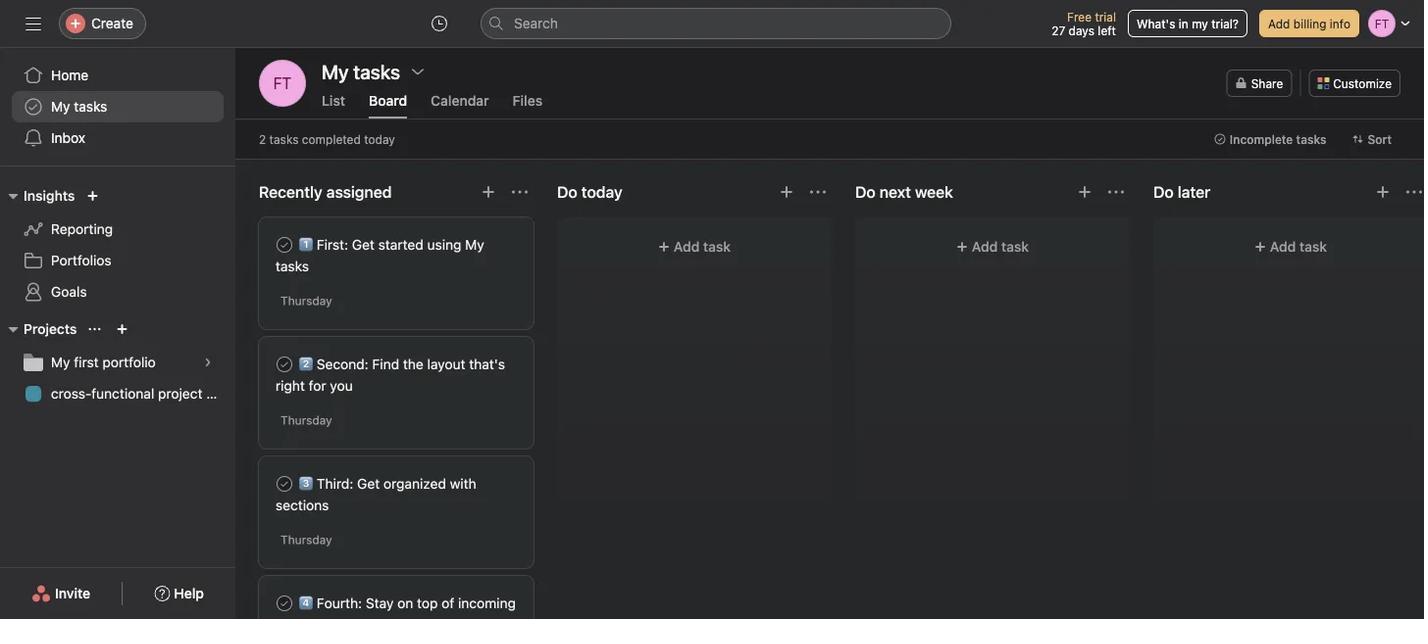 Task type: describe. For each thing, give the bounding box(es) containing it.
2️⃣
[[299, 357, 313, 373]]

share button
[[1227, 70, 1292, 97]]

add task button for do today
[[569, 230, 820, 265]]

what's
[[1137, 17, 1176, 30]]

my tasks
[[322, 60, 400, 83]]

sections
[[276, 498, 329, 514]]

add task for do today
[[674, 239, 731, 255]]

organized
[[384, 476, 446, 492]]

files
[[513, 93, 543, 109]]

my inside 1️⃣ first: get started using my tasks
[[465, 237, 484, 253]]

home link
[[12, 60, 224, 91]]

completed image for 2️⃣ second: find the layout that's right for you
[[273, 353, 296, 377]]

1️⃣
[[299, 237, 313, 253]]

insights
[[24, 188, 75, 204]]

plan
[[206, 386, 233, 402]]

that's
[[469, 357, 505, 373]]

my for my tasks
[[51, 99, 70, 115]]

add task for do next week
[[972, 239, 1029, 255]]

invite button
[[19, 577, 103, 612]]

my first portfolio
[[51, 355, 156, 371]]

trial?
[[1212, 17, 1239, 30]]

board link
[[369, 93, 407, 119]]

find
[[372, 357, 399, 373]]

projects
[[24, 321, 77, 337]]

27
[[1052, 24, 1065, 37]]

completed checkbox for 1️⃣ first: get started using my tasks
[[273, 233, 296, 257]]

calendar
[[431, 93, 489, 109]]

portfolio
[[102, 355, 156, 371]]

left
[[1098, 24, 1116, 37]]

completed checkbox for 4️⃣ fourth: stay on top of incoming work
[[273, 592, 296, 616]]

of
[[442, 596, 454, 612]]

portfolios link
[[12, 245, 224, 277]]

completed image for 1️⃣ first: get started using my tasks
[[273, 233, 296, 257]]

third:
[[317, 476, 353, 492]]

2
[[259, 132, 266, 146]]

3 thursday from the top
[[281, 534, 332, 547]]

thursday for right
[[281, 414, 332, 428]]

do today
[[557, 183, 623, 202]]

my for my first portfolio
[[51, 355, 70, 371]]

add billing info button
[[1259, 10, 1360, 37]]

in
[[1179, 17, 1189, 30]]

2️⃣ second: find the layout that's right for you
[[276, 357, 505, 394]]

3️⃣ third: get organized with sections
[[276, 476, 476, 514]]

my first portfolio link
[[12, 347, 224, 379]]

sort button
[[1343, 126, 1401, 153]]

my
[[1192, 17, 1208, 30]]

top
[[417, 596, 438, 612]]

portfolios
[[51, 253, 111, 269]]

on
[[397, 596, 413, 612]]

task for do later
[[1300, 239, 1327, 255]]

my tasks
[[51, 99, 107, 115]]

search
[[514, 15, 558, 31]]

incomplete tasks
[[1230, 132, 1327, 146]]

4️⃣
[[299, 596, 313, 612]]

reporting link
[[12, 214, 224, 245]]

with
[[450, 476, 476, 492]]

my tasks link
[[12, 91, 224, 123]]

more section actions image
[[810, 184, 826, 200]]

right
[[276, 378, 305, 394]]

add task button for do next week
[[867, 230, 1118, 265]]

goals
[[51, 284, 87, 300]]

billing
[[1294, 17, 1327, 30]]

customize
[[1333, 77, 1392, 90]]

get for first:
[[352, 237, 375, 253]]

goals link
[[12, 277, 224, 308]]

list link
[[322, 93, 345, 119]]

do
[[855, 183, 876, 202]]

help button
[[142, 577, 217, 612]]

incoming
[[458, 596, 516, 612]]

completed
[[302, 132, 361, 146]]

list
[[322, 93, 345, 109]]

for
[[309, 378, 326, 394]]

insights element
[[0, 179, 235, 312]]

create button
[[59, 8, 146, 39]]

see details, my first portfolio image
[[202, 357, 214, 369]]

add inside button
[[1268, 17, 1290, 30]]

history image
[[432, 16, 447, 31]]

calendar link
[[431, 93, 489, 119]]

tasks for my
[[74, 99, 107, 115]]

completed checkbox for 3️⃣ third: get organized with sections
[[273, 473, 296, 496]]

cross-functional project plan
[[51, 386, 233, 402]]



Task type: locate. For each thing, give the bounding box(es) containing it.
0 vertical spatial thursday button
[[281, 294, 332, 308]]

task for do today
[[703, 239, 731, 255]]

inbox
[[51, 130, 85, 146]]

add for do next week
[[972, 239, 998, 255]]

completed checkbox left 2️⃣
[[273, 353, 296, 377]]

4️⃣ fourth: stay on top of incoming work
[[276, 596, 516, 620]]

0 horizontal spatial add task
[[674, 239, 731, 255]]

show options image
[[410, 64, 426, 79]]

help
[[174, 586, 204, 602]]

project
[[158, 386, 203, 402]]

add for do today
[[674, 239, 700, 255]]

3 add task from the left
[[1270, 239, 1327, 255]]

my inside global element
[[51, 99, 70, 115]]

more section actions image for do next week
[[1108, 184, 1124, 200]]

layout
[[427, 357, 465, 373]]

first
[[74, 355, 99, 371]]

recently assigned
[[259, 183, 392, 202]]

2 horizontal spatial more section actions image
[[1407, 184, 1422, 200]]

do later
[[1154, 183, 1211, 202]]

3 add task button from the left
[[1165, 230, 1416, 265]]

2 tasks completed today
[[259, 132, 395, 146]]

show options, current sort, top image
[[89, 324, 100, 335]]

2 add task image from the left
[[779, 184, 795, 200]]

add task image
[[1077, 184, 1093, 200]]

thursday button
[[281, 294, 332, 308], [281, 414, 332, 428], [281, 534, 332, 547]]

get inside 1️⃣ first: get started using my tasks
[[352, 237, 375, 253]]

ft button
[[259, 60, 306, 107]]

new image
[[87, 190, 98, 202]]

0 vertical spatial get
[[352, 237, 375, 253]]

3 completed checkbox from the top
[[273, 473, 296, 496]]

tasks down 1️⃣
[[276, 258, 309, 275]]

1 vertical spatial my
[[465, 237, 484, 253]]

sort
[[1368, 132, 1392, 146]]

1 vertical spatial thursday button
[[281, 414, 332, 428]]

1 more section actions image from the left
[[512, 184, 528, 200]]

today
[[364, 132, 395, 146]]

tasks inside dropdown button
[[1296, 132, 1327, 146]]

1 completed checkbox from the top
[[273, 233, 296, 257]]

0 vertical spatial my
[[51, 99, 70, 115]]

info
[[1330, 17, 1351, 30]]

add task image for recently assigned
[[481, 184, 496, 200]]

thursday button down 1️⃣
[[281, 294, 332, 308]]

3️⃣
[[299, 476, 313, 492]]

more section actions image
[[512, 184, 528, 200], [1108, 184, 1124, 200], [1407, 184, 1422, 200]]

add task button for do later
[[1165, 230, 1416, 265]]

search list box
[[481, 8, 951, 39]]

task
[[703, 239, 731, 255], [1002, 239, 1029, 255], [1300, 239, 1327, 255]]

tasks inside 1️⃣ first: get started using my tasks
[[276, 258, 309, 275]]

projects element
[[0, 312, 235, 414]]

2 horizontal spatial add task image
[[1375, 184, 1391, 200]]

projects button
[[0, 318, 77, 341]]

0 vertical spatial thursday
[[281, 294, 332, 308]]

2 vertical spatial my
[[51, 355, 70, 371]]

completed checkbox up work
[[273, 592, 296, 616]]

inbox link
[[12, 123, 224, 154]]

next week
[[880, 183, 953, 202]]

days
[[1069, 24, 1095, 37]]

share
[[1251, 77, 1283, 90]]

work
[[276, 617, 306, 620]]

1 horizontal spatial task
[[1002, 239, 1029, 255]]

add task image for do today
[[779, 184, 795, 200]]

add task image down calendar link
[[481, 184, 496, 200]]

1 task from the left
[[703, 239, 731, 255]]

invite
[[55, 586, 90, 602]]

1 horizontal spatial add task image
[[779, 184, 795, 200]]

incomplete
[[1230, 132, 1293, 146]]

2 horizontal spatial add task
[[1270, 239, 1327, 255]]

completed checkbox left 3️⃣
[[273, 473, 296, 496]]

1️⃣ first: get started using my tasks
[[276, 237, 484, 275]]

add task image
[[481, 184, 496, 200], [779, 184, 795, 200], [1375, 184, 1391, 200]]

more section actions image for do later
[[1407, 184, 1422, 200]]

2 vertical spatial thursday
[[281, 534, 332, 547]]

2 horizontal spatial task
[[1300, 239, 1327, 255]]

add task image left more section actions icon
[[779, 184, 795, 200]]

stay
[[366, 596, 394, 612]]

thursday button down the for
[[281, 414, 332, 428]]

incomplete tasks button
[[1205, 126, 1335, 153]]

1 horizontal spatial add task
[[972, 239, 1029, 255]]

my
[[51, 99, 70, 115], [465, 237, 484, 253], [51, 355, 70, 371]]

1 vertical spatial thursday
[[281, 414, 332, 428]]

cross-
[[51, 386, 91, 402]]

1 thursday button from the top
[[281, 294, 332, 308]]

3 thursday button from the top
[[281, 534, 332, 547]]

new project or portfolio image
[[116, 324, 128, 335]]

2 thursday from the top
[[281, 414, 332, 428]]

add task button
[[569, 230, 820, 265], [867, 230, 1118, 265], [1165, 230, 1416, 265]]

second:
[[317, 357, 369, 373]]

tasks right "2"
[[269, 132, 299, 146]]

started
[[378, 237, 424, 253]]

create
[[91, 15, 133, 31]]

completed image up work
[[273, 592, 296, 616]]

completed image left 1️⃣
[[273, 233, 296, 257]]

board
[[369, 93, 407, 109]]

0 horizontal spatial task
[[703, 239, 731, 255]]

home
[[51, 67, 89, 83]]

completed image left 3️⃣
[[273, 473, 296, 496]]

files link
[[513, 93, 543, 119]]

my up inbox
[[51, 99, 70, 115]]

tasks down the "home"
[[74, 99, 107, 115]]

completed checkbox for 2️⃣ second: find the layout that's right for you
[[273, 353, 296, 377]]

completed image
[[273, 233, 296, 257], [273, 353, 296, 377], [273, 473, 296, 496], [273, 592, 296, 616]]

free
[[1067, 10, 1092, 24]]

4 completed image from the top
[[273, 592, 296, 616]]

first:
[[317, 237, 348, 253]]

ft
[[273, 74, 292, 93]]

thursday for tasks
[[281, 294, 332, 308]]

2 add task button from the left
[[867, 230, 1118, 265]]

1 completed image from the top
[[273, 233, 296, 257]]

2 add task from the left
[[972, 239, 1029, 255]]

thursday button down sections
[[281, 534, 332, 547]]

2 task from the left
[[1002, 239, 1029, 255]]

1 add task image from the left
[[481, 184, 496, 200]]

my inside projects element
[[51, 355, 70, 371]]

completed image left 2️⃣
[[273, 353, 296, 377]]

what's in my trial?
[[1137, 17, 1239, 30]]

add
[[1268, 17, 1290, 30], [674, 239, 700, 255], [972, 239, 998, 255], [1270, 239, 1296, 255]]

more section actions image for recently assigned
[[512, 184, 528, 200]]

1 horizontal spatial add task button
[[867, 230, 1118, 265]]

add task for do later
[[1270, 239, 1327, 255]]

tasks inside global element
[[74, 99, 107, 115]]

0 horizontal spatial more section actions image
[[512, 184, 528, 200]]

you
[[330, 378, 353, 394]]

customize button
[[1309, 70, 1401, 97]]

add for do later
[[1270, 239, 1296, 255]]

thursday down 1️⃣
[[281, 294, 332, 308]]

1 add task button from the left
[[569, 230, 820, 265]]

reporting
[[51, 221, 113, 237]]

get inside 3️⃣ third: get organized with sections
[[357, 476, 380, 492]]

get
[[352, 237, 375, 253], [357, 476, 380, 492]]

trial
[[1095, 10, 1116, 24]]

0 horizontal spatial add task image
[[481, 184, 496, 200]]

add billing info
[[1268, 17, 1351, 30]]

functional
[[91, 386, 154, 402]]

tasks
[[74, 99, 107, 115], [269, 132, 299, 146], [1296, 132, 1327, 146], [276, 258, 309, 275]]

thursday
[[281, 294, 332, 308], [281, 414, 332, 428], [281, 534, 332, 547]]

completed image for 4️⃣ fourth: stay on top of incoming work
[[273, 592, 296, 616]]

insights button
[[0, 184, 75, 208]]

2 completed image from the top
[[273, 353, 296, 377]]

free trial 27 days left
[[1052, 10, 1116, 37]]

3 task from the left
[[1300, 239, 1327, 255]]

the
[[403, 357, 424, 373]]

1 vertical spatial get
[[357, 476, 380, 492]]

cross-functional project plan link
[[12, 379, 233, 410]]

tasks for incomplete
[[1296, 132, 1327, 146]]

2 more section actions image from the left
[[1108, 184, 1124, 200]]

task for do next week
[[1002, 239, 1029, 255]]

tasks for 2
[[269, 132, 299, 146]]

what's in my trial? button
[[1128, 10, 1248, 37]]

2 completed checkbox from the top
[[273, 353, 296, 377]]

using
[[427, 237, 462, 253]]

3 completed image from the top
[[273, 473, 296, 496]]

my left first
[[51, 355, 70, 371]]

completed image for 3️⃣ third: get organized with sections
[[273, 473, 296, 496]]

get right third:
[[357, 476, 380, 492]]

global element
[[0, 48, 235, 166]]

my right using
[[465, 237, 484, 253]]

get for third:
[[357, 476, 380, 492]]

2 vertical spatial thursday button
[[281, 534, 332, 547]]

thursday down sections
[[281, 534, 332, 547]]

2 horizontal spatial add task button
[[1165, 230, 1416, 265]]

3 more section actions image from the left
[[1407, 184, 1422, 200]]

add task image down sort
[[1375, 184, 1391, 200]]

3 add task image from the left
[[1375, 184, 1391, 200]]

thursday button for tasks
[[281, 294, 332, 308]]

4 completed checkbox from the top
[[273, 592, 296, 616]]

get right first:
[[352, 237, 375, 253]]

tasks right incomplete
[[1296, 132, 1327, 146]]

add task
[[674, 239, 731, 255], [972, 239, 1029, 255], [1270, 239, 1327, 255]]

1 add task from the left
[[674, 239, 731, 255]]

2 thursday button from the top
[[281, 414, 332, 428]]

0 horizontal spatial add task button
[[569, 230, 820, 265]]

Completed checkbox
[[273, 233, 296, 257], [273, 353, 296, 377], [273, 473, 296, 496], [273, 592, 296, 616]]

1 horizontal spatial more section actions image
[[1108, 184, 1124, 200]]

completed checkbox left 1️⃣
[[273, 233, 296, 257]]

1 thursday from the top
[[281, 294, 332, 308]]

search button
[[481, 8, 951, 39]]

thursday button for right
[[281, 414, 332, 428]]

thursday down the for
[[281, 414, 332, 428]]

hide sidebar image
[[26, 16, 41, 31]]

fourth:
[[317, 596, 362, 612]]

add task image for do later
[[1375, 184, 1391, 200]]



Task type: vqa. For each thing, say whether or not it's contained in the screenshot.
the middle Thursday button
yes



